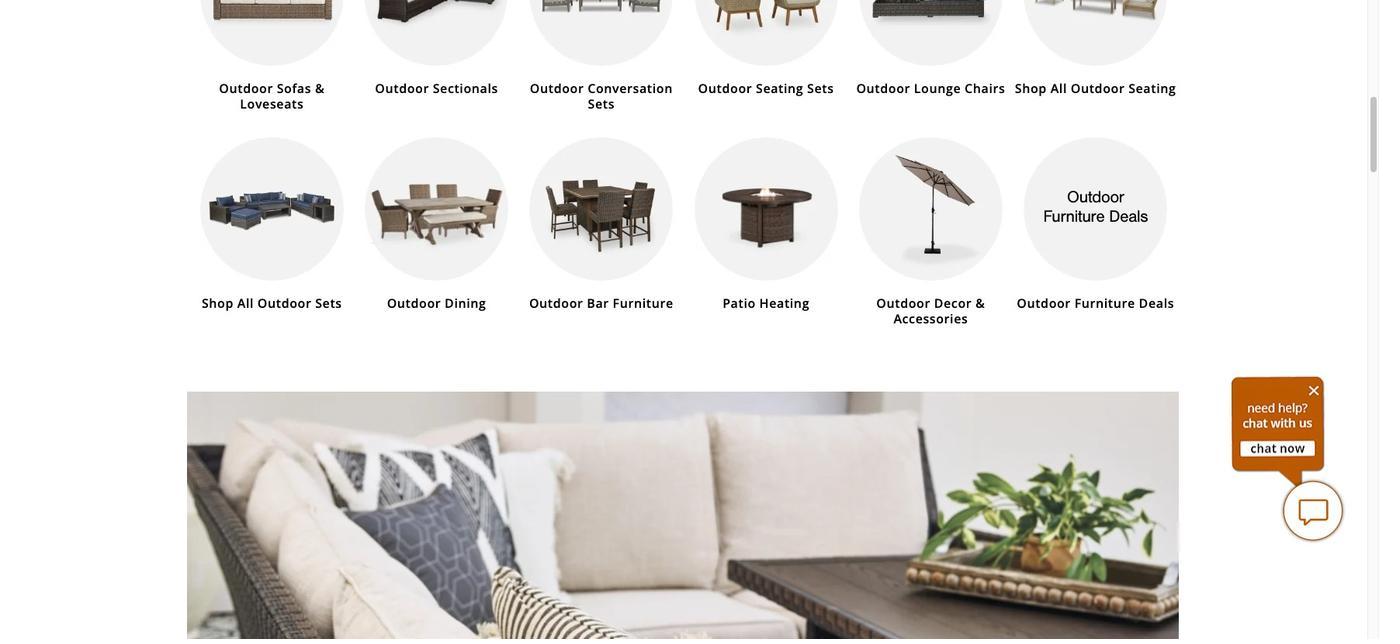 Task type: describe. For each thing, give the bounding box(es) containing it.
outdoor for outdoor decor & accessories
[[877, 295, 931, 312]]

outdoor lounge chairs
[[857, 80, 1006, 97]]

outdoor sofas & loveseats image
[[200, 0, 344, 66]]

outdoor furniture deals link
[[1014, 138, 1179, 312]]

dialogue message for liveperson image
[[1232, 376, 1326, 488]]

shop all outdoor sets image
[[200, 138, 344, 281]]

loveseats
[[240, 95, 304, 113]]

outdoor for outdoor bar furniture
[[530, 295, 584, 312]]

outdoor sofas & loveseats link
[[190, 0, 354, 113]]

outdoor inside shop all outdoor seating "link"
[[1071, 80, 1126, 97]]

outdoor for outdoor furniture deals
[[1017, 295, 1072, 312]]

outdoor dining
[[387, 295, 487, 312]]

patio heating
[[723, 295, 810, 312]]

sets for conversation
[[588, 95, 615, 113]]

outdoor furniture deals image
[[1024, 138, 1168, 281]]

outdoor lounge chairs link
[[849, 0, 1014, 97]]

shop all outdoor seating link
[[1014, 0, 1179, 97]]

sectionals
[[433, 80, 498, 97]]

patio heating image
[[695, 138, 838, 281]]

outdoor for outdoor sectionals
[[375, 80, 429, 97]]

deals
[[1140, 295, 1175, 312]]

outdoor decor & accessories
[[877, 295, 986, 328]]

shop all outdoor sets link
[[190, 138, 354, 312]]

outdoor for outdoor seating sets
[[699, 80, 753, 97]]

accessories
[[894, 311, 969, 328]]

outdoor seating sets link
[[684, 0, 849, 97]]

outdoor dining image
[[365, 138, 509, 281]]

shop all outdoor seating
[[1016, 80, 1177, 97]]

outdoor for outdoor dining
[[387, 295, 441, 312]]

outdoor lounge chairs image
[[860, 0, 1003, 66]]

outdoor conversation sets link
[[519, 0, 684, 113]]

outdoor sofas & loveseats
[[219, 80, 325, 113]]

outdoor for outdoor sofas & loveseats
[[219, 80, 273, 97]]

chairs
[[965, 80, 1006, 97]]

lounge
[[915, 80, 962, 97]]

outdoor bar furniture link
[[519, 138, 684, 312]]

shop for shop all outdoor sets
[[202, 295, 234, 312]]

all for shop all outdoor sets
[[237, 295, 254, 312]]

outdoor bar furniture
[[530, 295, 674, 312]]

conversation
[[588, 80, 673, 97]]

1 seating from the left
[[756, 80, 804, 97]]

shop for shop all outdoor seating
[[1016, 80, 1048, 97]]



Task type: locate. For each thing, give the bounding box(es) containing it.
patio heating link
[[684, 138, 849, 312]]

bar
[[587, 295, 609, 312]]

& inside outdoor sofas & loveseats
[[315, 80, 325, 97]]

furniture left deals
[[1075, 295, 1136, 312]]

2 furniture from the left
[[1075, 295, 1136, 312]]

outdoor sectionals
[[375, 80, 498, 97]]

outdoor inside outdoor conversation sets
[[530, 80, 584, 97]]

shop
[[1016, 80, 1048, 97], [202, 295, 234, 312]]

outdoor for outdoor lounge chairs
[[857, 80, 911, 97]]

0 horizontal spatial &
[[315, 80, 325, 97]]

& right decor
[[976, 295, 986, 312]]

0 horizontal spatial seating
[[756, 80, 804, 97]]

1 vertical spatial &
[[976, 295, 986, 312]]

1 vertical spatial shop
[[202, 295, 234, 312]]

patio
[[723, 295, 756, 312]]

decor
[[935, 295, 973, 312]]

outdoor inside outdoor sofas & loveseats
[[219, 80, 273, 97]]

sets for seating
[[808, 80, 835, 97]]

seating
[[756, 80, 804, 97], [1129, 80, 1177, 97]]

seating inside "link"
[[1129, 80, 1177, 97]]

dining
[[445, 295, 487, 312]]

1 horizontal spatial sets
[[588, 95, 615, 113]]

1 vertical spatial all
[[237, 295, 254, 312]]

0 horizontal spatial furniture
[[613, 295, 674, 312]]

& inside outdoor decor & accessories
[[976, 295, 986, 312]]

& for outdoor sofas & loveseats
[[315, 80, 325, 97]]

outdoor bar furniture image
[[530, 138, 674, 281]]

&
[[315, 80, 325, 97], [976, 295, 986, 312]]

0 horizontal spatial sets
[[315, 295, 342, 312]]

outdoor inside outdoor sectionals link
[[375, 80, 429, 97]]

outdoor for outdoor conversation sets
[[530, 80, 584, 97]]

2 horizontal spatial sets
[[808, 80, 835, 97]]

outdoor inside the outdoor bar furniture link
[[530, 295, 584, 312]]

0 vertical spatial all
[[1051, 80, 1068, 97]]

1 horizontal spatial shop
[[1016, 80, 1048, 97]]

outdoor
[[219, 80, 273, 97], [375, 80, 429, 97], [530, 80, 584, 97], [699, 80, 753, 97], [857, 80, 911, 97], [1071, 80, 1126, 97], [258, 295, 312, 312], [387, 295, 441, 312], [530, 295, 584, 312], [877, 295, 931, 312], [1017, 295, 1072, 312]]

outdoor sectionals link
[[354, 0, 519, 97]]

0 horizontal spatial all
[[237, 295, 254, 312]]

0 vertical spatial &
[[315, 80, 325, 97]]

heating
[[760, 295, 810, 312]]

sets inside outdoor conversation sets
[[588, 95, 615, 113]]

all for shop all outdoor seating
[[1051, 80, 1068, 97]]

outdoor dining link
[[354, 138, 519, 312]]

2 seating from the left
[[1129, 80, 1177, 97]]

1 furniture from the left
[[613, 295, 674, 312]]

1 horizontal spatial &
[[976, 295, 986, 312]]

outdoor inside outdoor decor & accessories
[[877, 295, 931, 312]]

outdoor inside outdoor dining link
[[387, 295, 441, 312]]

outdoor conversation sets image
[[530, 0, 674, 66]]

sets
[[808, 80, 835, 97], [588, 95, 615, 113], [315, 295, 342, 312]]

furniture
[[613, 295, 674, 312], [1075, 295, 1136, 312]]

shop all outdoor sets
[[202, 295, 342, 312]]

chat bubble mobile view image
[[1283, 481, 1345, 543]]

furniture right bar on the top left of the page
[[613, 295, 674, 312]]

outdoor sectionals image
[[364, 0, 510, 66]]

0 vertical spatial shop
[[1016, 80, 1048, 97]]

all inside "link"
[[1051, 80, 1068, 97]]

outdoor inside shop all outdoor sets link
[[258, 295, 312, 312]]

outdoor inside outdoor lounge chairs link
[[857, 80, 911, 97]]

outdoor inside outdoor seating sets link
[[699, 80, 753, 97]]

outdoor decor & accessories image
[[860, 138, 1003, 281]]

outdoor seating sets image
[[695, 0, 838, 66]]

outdoor decor & accessories link
[[849, 138, 1014, 328]]

shop inside "link"
[[1016, 80, 1048, 97]]

shop all outdoor seating image
[[1024, 0, 1168, 66]]

outdoor conversation sets
[[530, 80, 673, 113]]

& right sofas
[[315, 80, 325, 97]]

outdoor lounge image
[[187, 392, 1181, 640]]

& for outdoor decor & accessories
[[976, 295, 986, 312]]

sofas
[[277, 80, 312, 97]]

1 horizontal spatial all
[[1051, 80, 1068, 97]]

1 horizontal spatial furniture
[[1075, 295, 1136, 312]]

outdoor furniture deals
[[1017, 295, 1175, 312]]

all
[[1051, 80, 1068, 97], [237, 295, 254, 312]]

1 horizontal spatial seating
[[1129, 80, 1177, 97]]

outdoor inside outdoor furniture deals link
[[1017, 295, 1072, 312]]

outdoor seating sets
[[699, 80, 835, 97]]

0 horizontal spatial shop
[[202, 295, 234, 312]]



Task type: vqa. For each thing, say whether or not it's contained in the screenshot.
OUTDOOR SPACE FURNITURE IMAGE
no



